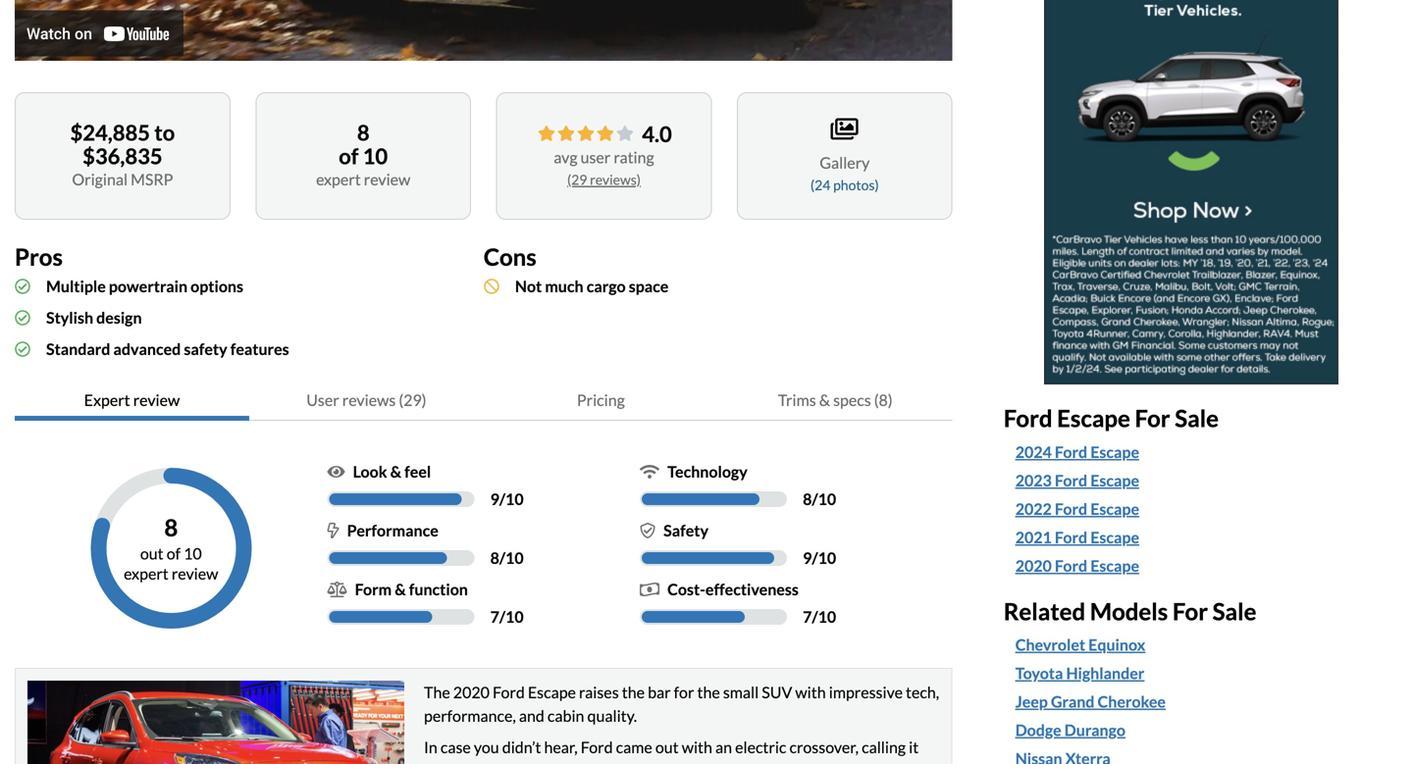 Task type: vqa. For each thing, say whether or not it's contained in the screenshot.
MSRP
yes



Task type: locate. For each thing, give the bounding box(es) containing it.
0 horizontal spatial 2020
[[453, 683, 490, 702]]

out inside 8 out of 10 expert review
[[140, 544, 164, 563]]

look
[[353, 462, 387, 481]]

not much cargo space
[[515, 277, 669, 296]]

money bill wave image
[[640, 582, 660, 598]]

9 / 10 for safety
[[803, 549, 836, 568]]

safety
[[184, 340, 227, 359]]

0 horizontal spatial for
[[1135, 404, 1170, 432]]

1 check circle image from the top
[[15, 310, 30, 326]]

review
[[364, 170, 411, 189], [133, 391, 180, 410], [172, 564, 218, 584]]

bar
[[648, 683, 671, 702]]

0 vertical spatial 9 / 10
[[490, 490, 524, 509]]

1 horizontal spatial 8 / 10
[[803, 490, 836, 509]]

& for feel
[[390, 462, 401, 481]]

original
[[72, 170, 128, 189]]

ford right e.
[[573, 762, 605, 764]]

with up called
[[682, 738, 712, 757]]

10 for safety
[[818, 549, 836, 568]]

1 horizontal spatial it
[[909, 738, 919, 757]]

1 vertical spatial 8 / 10
[[490, 549, 524, 568]]

2024 ford escape link
[[1015, 441, 1379, 464], [1015, 441, 1139, 464]]

1 7 / 10 from the left
[[490, 608, 524, 627]]

2022
[[1015, 499, 1052, 519]]

8
[[357, 120, 370, 145], [803, 490, 812, 509], [164, 514, 178, 542], [490, 549, 499, 568]]

with right suv
[[795, 683, 826, 702]]

2020 up the performance,
[[453, 683, 490, 702]]

0 vertical spatial out
[[140, 544, 164, 563]]

10 for cost-effectiveness
[[818, 608, 836, 627]]

2023 ford escape link
[[1015, 469, 1379, 493], [1015, 469, 1139, 493]]

for
[[674, 683, 694, 702]]

(29
[[567, 171, 587, 188]]

0 horizontal spatial out
[[140, 544, 164, 563]]

& left feel
[[390, 462, 401, 481]]

& right form at the left bottom of page
[[395, 580, 406, 599]]

gallery (24 photos)
[[811, 153, 879, 193]]

check circle image
[[15, 310, 30, 326], [15, 342, 30, 357]]

1 horizontal spatial of
[[339, 143, 359, 169]]

0 horizontal spatial 7
[[490, 608, 499, 627]]

2020
[[1015, 556, 1052, 575], [453, 683, 490, 702]]

expert inside 8 of 10 expert review
[[316, 170, 361, 189]]

the
[[622, 683, 645, 702], [697, 683, 720, 702], [424, 762, 447, 764]]

0 vertical spatial review
[[364, 170, 411, 189]]

9 / 10
[[490, 490, 524, 509], [803, 549, 836, 568]]

0 horizontal spatial 7 / 10
[[490, 608, 524, 627]]

sale
[[1175, 404, 1219, 432], [1213, 598, 1257, 626]]

10
[[363, 143, 388, 169], [505, 490, 524, 509], [818, 490, 836, 509], [184, 544, 202, 563], [505, 549, 524, 568], [818, 549, 836, 568], [505, 608, 524, 627], [818, 608, 836, 627]]

1 vertical spatial check circle image
[[15, 342, 30, 357]]

ford up and
[[493, 683, 525, 702]]

$24,885
[[70, 120, 150, 145]]

e.
[[557, 762, 570, 764]]

& for function
[[395, 580, 406, 599]]

0 horizontal spatial with
[[682, 738, 712, 757]]

2 7 from the left
[[803, 608, 812, 627]]

ford up related
[[1055, 556, 1087, 575]]

0 horizontal spatial the
[[424, 762, 447, 764]]

mustang
[[450, 762, 510, 764]]

10 for look & feel
[[505, 490, 524, 509]]

1 horizontal spatial out
[[655, 738, 679, 757]]

bolt image
[[327, 523, 339, 539]]

user
[[306, 391, 339, 410]]

2020 inside 2024 ford escape 2023 ford escape 2022 ford escape 2021 ford escape 2020 ford escape
[[1015, 556, 1052, 575]]

2 7 / 10 from the left
[[803, 608, 836, 627]]

0 vertical spatial for
[[1135, 404, 1170, 432]]

calling
[[862, 738, 906, 757]]

called
[[684, 762, 724, 764]]

1 vertical spatial of
[[167, 544, 181, 563]]

2 check circle image from the top
[[15, 342, 30, 357]]

2020 down the 2021
[[1015, 556, 1052, 575]]

&
[[819, 391, 830, 410], [390, 462, 401, 481], [395, 580, 406, 599]]

0 horizontal spatial it
[[728, 762, 737, 764]]

1 vertical spatial 9 / 10
[[803, 549, 836, 568]]

(8)
[[874, 391, 893, 410]]

8 of 10 expert review
[[316, 120, 411, 189]]

1 vertical spatial 9
[[803, 549, 812, 568]]

the left 'bar'
[[622, 683, 645, 702]]

technology
[[667, 462, 748, 481]]

check circle image down check circle image
[[15, 310, 30, 326]]

2021 ford escape link
[[1015, 526, 1379, 549], [1015, 526, 1139, 549]]

1 vertical spatial out
[[655, 738, 679, 757]]

it down an
[[728, 762, 737, 764]]

(24
[[811, 177, 831, 193]]

0 vertical spatial it
[[909, 738, 919, 757]]

with
[[795, 683, 826, 702], [682, 738, 712, 757]]

could
[[608, 762, 646, 764]]

9 for safety
[[803, 549, 812, 568]]

1 vertical spatial for
[[1173, 598, 1208, 626]]

/ for technology
[[812, 490, 818, 509]]

shield check image
[[640, 523, 656, 539]]

2022 ford escape link
[[1015, 497, 1379, 521], [1015, 497, 1139, 521]]

0 vertical spatial 8 / 10
[[803, 490, 836, 509]]

1 horizontal spatial for
[[1173, 598, 1208, 626]]

expert review
[[84, 391, 180, 410]]

9
[[490, 490, 499, 509], [803, 549, 812, 568]]

7
[[490, 608, 499, 627], [803, 608, 812, 627]]

1 vertical spatial with
[[682, 738, 712, 757]]

0 vertical spatial of
[[339, 143, 359, 169]]

for
[[1135, 404, 1170, 432], [1173, 598, 1208, 626]]

trims & specs (8) tab
[[718, 381, 953, 421]]

it right calling
[[909, 738, 919, 757]]

expert
[[316, 170, 361, 189], [84, 391, 130, 410], [124, 564, 169, 584]]

10 for form & function
[[505, 608, 524, 627]]

1 horizontal spatial 9 / 10
[[803, 549, 836, 568]]

standard
[[46, 340, 110, 359]]

7 for form & function
[[490, 608, 499, 627]]

check circle image left the standard
[[15, 342, 30, 357]]

2 horizontal spatial the
[[697, 683, 720, 702]]

2024 ford escape 2023 ford escape 2022 ford escape 2021 ford escape 2020 ford escape
[[1015, 442, 1139, 575]]

the right the for
[[697, 683, 720, 702]]

chevrolet equinox link
[[1015, 634, 1145, 657]]

0 vertical spatial check circle image
[[15, 310, 30, 326]]

/
[[499, 490, 505, 509], [812, 490, 818, 509], [499, 549, 505, 568], [812, 549, 818, 568], [499, 608, 505, 627], [812, 608, 818, 627]]

1 7 from the left
[[490, 608, 499, 627]]

2 vertical spatial &
[[395, 580, 406, 599]]

ford inside the 2020 ford escape raises the bar for the small suv with impressive tech, performance, and cabin quality.
[[493, 683, 525, 702]]

0 vertical spatial &
[[819, 391, 830, 410]]

7 / 10
[[490, 608, 524, 627], [803, 608, 836, 627]]

options
[[191, 277, 243, 296]]

the down in on the left bottom
[[424, 762, 447, 764]]

1 vertical spatial review
[[133, 391, 180, 410]]

mach-
[[513, 762, 557, 764]]

advertisement region
[[1044, 0, 1338, 385]]

1 horizontal spatial the
[[622, 683, 645, 702]]

check circle image
[[15, 279, 30, 295]]

review inside 8 out of 10 expert review
[[172, 564, 218, 584]]

jeep
[[1015, 693, 1048, 712]]

2 vertical spatial review
[[172, 564, 218, 584]]

/ for performance
[[499, 549, 505, 568]]

highlander
[[1066, 664, 1145, 683]]

0 vertical spatial with
[[795, 683, 826, 702]]

0 horizontal spatial of
[[167, 544, 181, 563]]

2020 ford escape link
[[1015, 554, 1379, 578], [1015, 554, 1139, 578]]

cost-effectiveness
[[667, 580, 799, 599]]

0 vertical spatial expert
[[316, 170, 361, 189]]

0 horizontal spatial 9 / 10
[[490, 490, 524, 509]]

durango
[[1065, 721, 1126, 740]]

9 for look & feel
[[490, 490, 499, 509]]

1 horizontal spatial with
[[795, 683, 826, 702]]

rating
[[614, 148, 654, 167]]

8 / 10
[[803, 490, 836, 509], [490, 549, 524, 568]]

expert inside 8 out of 10 expert review
[[124, 564, 169, 584]]

& left the specs
[[819, 391, 830, 410]]

tab list
[[15, 381, 953, 421]]

1 horizontal spatial 7
[[803, 608, 812, 627]]

10 for performance
[[505, 549, 524, 568]]

hear,
[[544, 738, 578, 757]]

specs
[[833, 391, 871, 410]]

it
[[909, 738, 919, 757], [728, 762, 737, 764]]

1 horizontal spatial 2020
[[1015, 556, 1052, 575]]

out inside in case you didn't hear, ford came out with an electric crossover, calling it the mustang mach-e. ford could have called it something else, but th
[[655, 738, 679, 757]]

/ for cost-effectiveness
[[812, 608, 818, 627]]

for for models
[[1173, 598, 1208, 626]]

and
[[519, 707, 544, 726]]

& inside tab
[[819, 391, 830, 410]]

much
[[545, 277, 584, 296]]

/ for safety
[[812, 549, 818, 568]]

eye image
[[327, 464, 345, 480]]

with inside in case you didn't hear, ford came out with an electric crossover, calling it the mustang mach-e. ford could have called it something else, but th
[[682, 738, 712, 757]]

1 horizontal spatial 9
[[803, 549, 812, 568]]

1 vertical spatial expert
[[84, 391, 130, 410]]

0 vertical spatial 2020
[[1015, 556, 1052, 575]]

1 vertical spatial 2020
[[453, 683, 490, 702]]

toyota
[[1015, 664, 1063, 683]]

check circle image for stylish design
[[15, 310, 30, 326]]

0 vertical spatial sale
[[1175, 404, 1219, 432]]

0 horizontal spatial 8 / 10
[[490, 549, 524, 568]]

dodge
[[1015, 721, 1062, 740]]

1 horizontal spatial 7 / 10
[[803, 608, 836, 627]]

2 vertical spatial expert
[[124, 564, 169, 584]]

review inside 8 of 10 expert review
[[364, 170, 411, 189]]

10 for technology
[[818, 490, 836, 509]]

look & feel
[[353, 462, 431, 481]]

1 vertical spatial &
[[390, 462, 401, 481]]

1 vertical spatial sale
[[1213, 598, 1257, 626]]

0 horizontal spatial 9
[[490, 490, 499, 509]]

/ for look & feel
[[499, 490, 505, 509]]

1 vertical spatial it
[[728, 762, 737, 764]]

0 vertical spatial 9
[[490, 490, 499, 509]]

expert review tab
[[15, 381, 249, 421]]

didn't
[[502, 738, 541, 757]]



Task type: describe. For each thing, give the bounding box(es) containing it.
stylish
[[46, 308, 93, 327]]

the 2020 ford escape raises the bar for the small suv with impressive tech, performance, and cabin quality.
[[424, 683, 939, 726]]

sale for related models for sale
[[1213, 598, 1257, 626]]

powertrain
[[109, 277, 188, 296]]

with inside the 2020 ford escape raises the bar for the small suv with impressive tech, performance, and cabin quality.
[[795, 683, 826, 702]]

pricing
[[577, 391, 625, 410]]

of inside 8 of 10 expert review
[[339, 143, 359, 169]]

reviews)
[[590, 171, 641, 188]]

space
[[629, 277, 669, 296]]

(29 reviews) link
[[567, 171, 641, 188]]

effectiveness
[[705, 580, 799, 599]]

for for escape
[[1135, 404, 1170, 432]]

chevrolet
[[1015, 636, 1085, 655]]

electric
[[735, 738, 786, 757]]

stylish design
[[46, 308, 142, 327]]

standard advanced safety features
[[46, 340, 289, 359]]

ford right 2024
[[1055, 442, 1087, 462]]

else,
[[815, 762, 846, 764]]

8 inside 8 of 10 expert review
[[357, 120, 370, 145]]

user reviews (29) tab
[[249, 381, 484, 421]]

8 / 10 for technology
[[803, 490, 836, 509]]

function
[[409, 580, 468, 599]]

$24,885 to $36,835 original msrp
[[70, 120, 175, 189]]

user reviews (29)
[[306, 391, 426, 410]]

escape inside the 2020 ford escape raises the bar for the small suv with impressive tech, performance, and cabin quality.
[[528, 683, 576, 702]]

4.0
[[642, 121, 672, 147]]

2020 ford escape link up related models for sale
[[1015, 554, 1379, 578]]

ford right 2023 on the bottom right of the page
[[1055, 471, 1087, 490]]

2020 ford escape test drive review summaryimage image
[[27, 681, 404, 764]]

8 / 10 for performance
[[490, 549, 524, 568]]

equinox
[[1088, 636, 1145, 655]]

gallery
[[820, 153, 870, 172]]

tech,
[[906, 683, 939, 702]]

pricing tab
[[484, 381, 718, 421]]

wifi image
[[640, 464, 660, 480]]

not
[[515, 277, 542, 296]]

multiple powertrain options
[[46, 277, 243, 296]]

2024
[[1015, 442, 1052, 462]]

expert inside tab
[[84, 391, 130, 410]]

suv
[[762, 683, 792, 702]]

feel
[[404, 462, 431, 481]]

trims
[[778, 391, 816, 410]]

ban image
[[484, 279, 499, 295]]

balance scale image
[[327, 582, 347, 598]]

of inside 8 out of 10 expert review
[[167, 544, 181, 563]]

(29)
[[399, 391, 426, 410]]

/ for form & function
[[499, 608, 505, 627]]

photos)
[[833, 177, 879, 193]]

review inside tab
[[133, 391, 180, 410]]

reviews
[[342, 391, 396, 410]]

ford up could
[[581, 738, 613, 757]]

cons
[[484, 243, 537, 271]]

7 for cost-effectiveness
[[803, 608, 812, 627]]

multiple
[[46, 277, 106, 296]]

models
[[1090, 598, 1168, 626]]

2020 inside the 2020 ford escape raises the bar for the small suv with impressive tech, performance, and cabin quality.
[[453, 683, 490, 702]]

design
[[96, 308, 142, 327]]

raises
[[579, 683, 619, 702]]

ford right 2022 at the bottom of the page
[[1055, 499, 1087, 519]]

avg user rating (29 reviews)
[[554, 148, 654, 188]]

form & function
[[355, 580, 468, 599]]

user
[[581, 148, 611, 167]]

10 inside 8 of 10 expert review
[[363, 143, 388, 169]]

8 inside 8 out of 10 expert review
[[164, 514, 178, 542]]

performance
[[347, 521, 438, 540]]

form
[[355, 580, 392, 599]]

sale for ford escape for sale
[[1175, 404, 1219, 432]]

cabin
[[548, 707, 584, 726]]

2023
[[1015, 471, 1052, 490]]

in
[[424, 738, 438, 757]]

related models for sale
[[1004, 598, 1257, 626]]

dodge durango link
[[1015, 719, 1126, 743]]

ford right the 2021
[[1055, 528, 1087, 547]]

tab list containing expert review
[[15, 381, 953, 421]]

grand
[[1051, 693, 1095, 712]]

you
[[474, 738, 499, 757]]

avg
[[554, 148, 578, 167]]

& for specs
[[819, 391, 830, 410]]

to
[[154, 120, 175, 145]]

performance,
[[424, 707, 516, 726]]

crossover,
[[789, 738, 859, 757]]

8 out of 10 expert review
[[124, 514, 218, 584]]

7 / 10 for form & function
[[490, 608, 524, 627]]

$36,835
[[83, 143, 163, 169]]

check circle image for standard advanced safety features
[[15, 342, 30, 357]]

images image
[[831, 117, 859, 141]]

chevrolet equinox toyota highlander jeep grand cherokee dodge durango
[[1015, 636, 1166, 740]]

9 / 10 for look & feel
[[490, 490, 524, 509]]

7 / 10 for cost-effectiveness
[[803, 608, 836, 627]]

impressive
[[829, 683, 903, 702]]

an
[[715, 738, 732, 757]]

safety
[[664, 521, 709, 540]]

cherokee
[[1098, 693, 1166, 712]]

trims & specs (8)
[[778, 391, 893, 410]]

but
[[849, 762, 872, 764]]

msrp
[[131, 170, 173, 189]]

in case you didn't hear, ford came out with an electric crossover, calling it the mustang mach-e. ford could have called it something else, but th
[[424, 738, 934, 764]]

came
[[616, 738, 652, 757]]

2021
[[1015, 528, 1052, 547]]

case
[[441, 738, 471, 757]]

advanced
[[113, 340, 181, 359]]

the inside in case you didn't hear, ford came out with an electric crossover, calling it the mustang mach-e. ford could have called it something else, but th
[[424, 762, 447, 764]]

the
[[424, 683, 450, 702]]

2020 ford escape link down the 2021
[[1015, 554, 1139, 578]]

cost-
[[667, 580, 705, 599]]

jeep grand cherokee link
[[1015, 691, 1166, 714]]

10 inside 8 out of 10 expert review
[[184, 544, 202, 563]]

ford up 2024
[[1004, 404, 1053, 432]]

something
[[740, 762, 812, 764]]

related
[[1004, 598, 1086, 626]]



